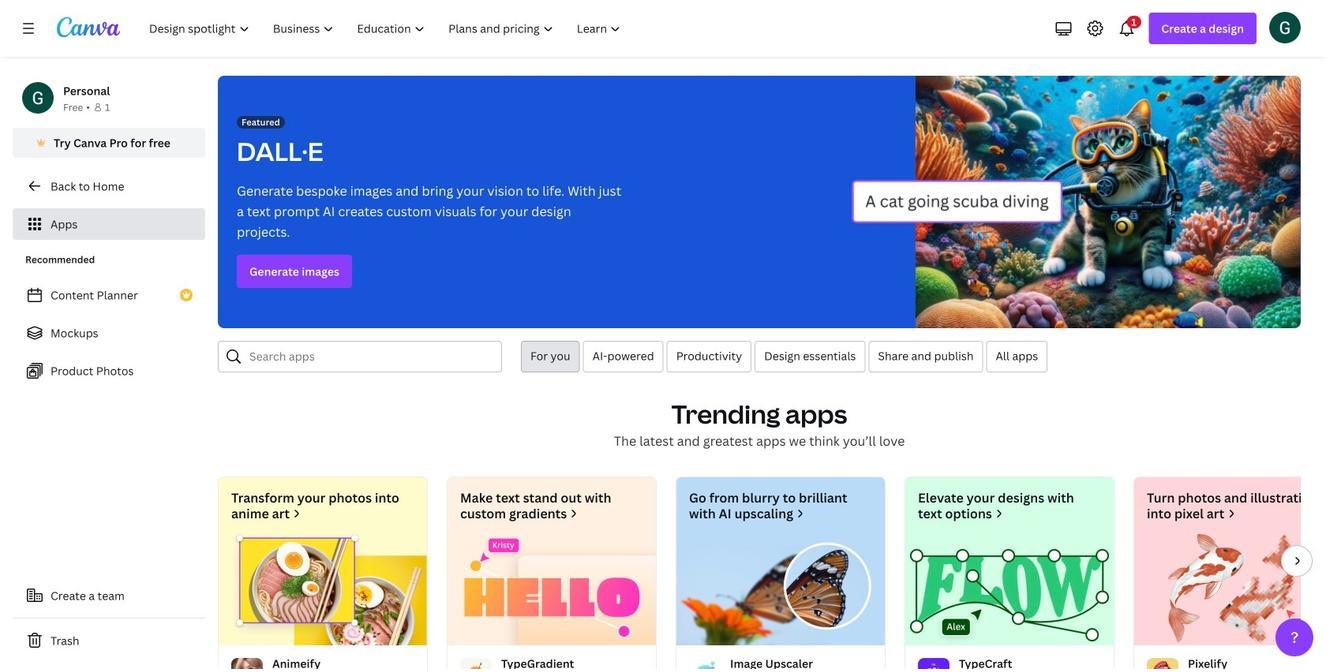 Task type: describe. For each thing, give the bounding box(es) containing it.
image upscaler image
[[677, 535, 885, 646]]

typegradient image
[[448, 535, 656, 646]]

pixelify image
[[1135, 535, 1327, 646]]

top level navigation element
[[139, 13, 635, 44]]

typecraft image
[[906, 535, 1114, 646]]

Input field to search for apps search field
[[250, 342, 492, 372]]

animeify image
[[219, 535, 427, 646]]



Task type: locate. For each thing, give the bounding box(es) containing it.
greg robinson image
[[1270, 12, 1302, 43]]

list
[[13, 280, 205, 387]]

an image with a cursor next to a text box containing the prompt "a cat going scuba diving" to generate an image. the generated image of a cat doing scuba diving is behind the text box. image
[[852, 76, 1302, 329]]



Task type: vqa. For each thing, say whether or not it's contained in the screenshot.
'Communication' at the left top of the page
no



